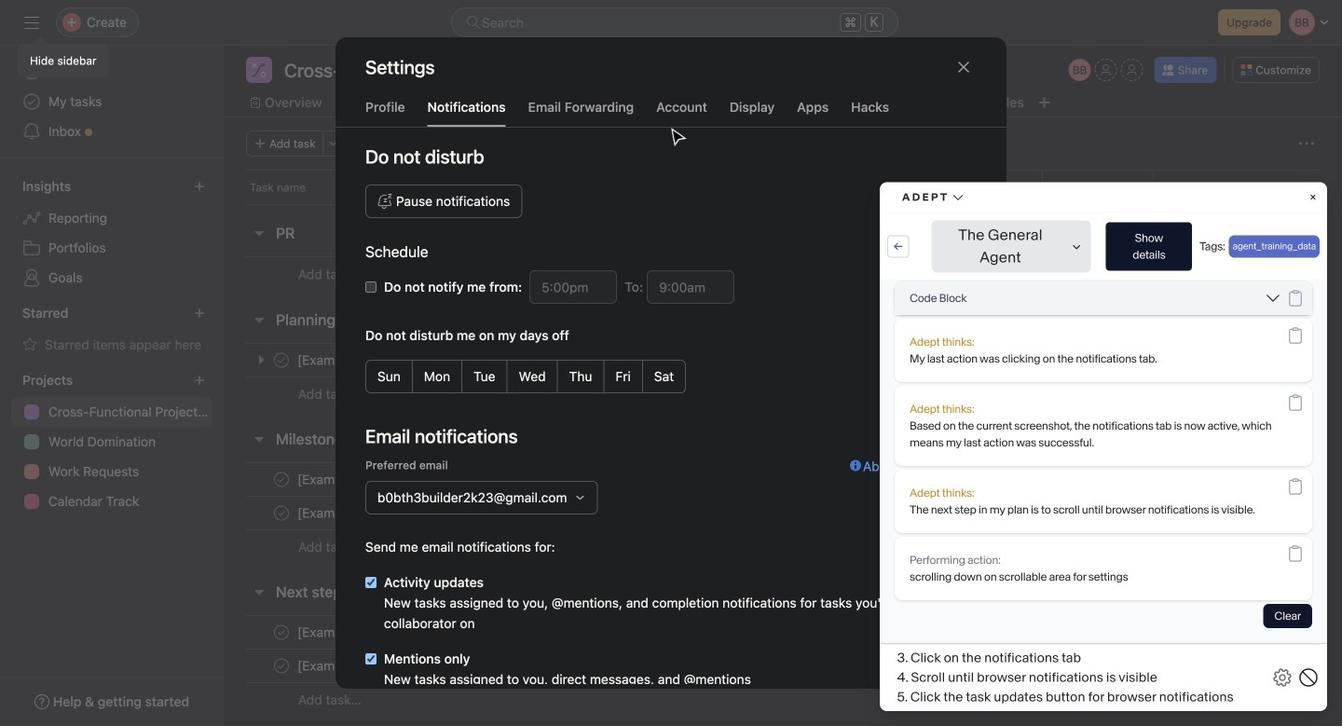 Task type: describe. For each thing, give the bounding box(es) containing it.
[example] finalize budget cell
[[224, 462, 820, 497]]

header planning tree grid
[[224, 343, 1343, 411]]

projects element
[[0, 364, 224, 520]]

[example] find venue for holiday party cell
[[224, 649, 820, 683]]

header next steps tree grid
[[224, 615, 1343, 717]]

starred element
[[0, 296, 224, 364]]

task name text field for "[example] finalize budget" cell
[[294, 470, 459, 489]]

collapse task list for this group image
[[252, 312, 267, 327]]

manage project members image
[[1069, 59, 1091, 81]]

settings tab list
[[336, 97, 1007, 128]]

collapse task list for this group image for [example] approve campaign copy cell
[[252, 585, 267, 600]]

task name text field for [example] approve campaign copy cell
[[294, 623, 512, 642]]

mark complete image for task name text box within the [example] find venue for holiday party cell
[[270, 655, 293, 677]]

mark complete checkbox for task name text box within the [example] find venue for holiday party cell
[[270, 655, 293, 677]]

[example] evaluate new email marketing platform cell
[[224, 496, 820, 531]]

collapse task list for this group image for "[example] finalize budget" cell
[[252, 432, 267, 447]]

mark complete checkbox for task name text box inside [example] evaluate new email marketing platform cell
[[270, 502, 293, 524]]

global element
[[0, 46, 224, 158]]

mark complete checkbox for task name text box within the [example] approve campaign copy cell
[[270, 621, 293, 644]]

task name text field for [example] evaluate new email marketing platform cell on the bottom of page
[[294, 504, 600, 523]]



Task type: locate. For each thing, give the bounding box(es) containing it.
tooltip
[[19, 39, 108, 76]]

task name text field inside [example] find venue for holiday party cell
[[294, 657, 534, 675]]

1 mark complete checkbox from the top
[[270, 502, 293, 524]]

4 task name text field from the top
[[294, 657, 534, 675]]

mark complete image inside "[example] finalize budget" cell
[[270, 469, 293, 491]]

mark complete image for task name text box within the [example] approve campaign copy cell
[[270, 621, 293, 644]]

mark complete image inside [example] find venue for holiday party cell
[[270, 655, 293, 677]]

1 mark complete image from the top
[[270, 469, 293, 491]]

task name text field for [example] find venue for holiday party cell
[[294, 657, 534, 675]]

1 collapse task list for this group image from the top
[[252, 226, 267, 241]]

2 collapse task list for this group image from the top
[[252, 432, 267, 447]]

mark complete checkbox inside [example] find venue for holiday party cell
[[270, 655, 293, 677]]

1 task name text field from the top
[[294, 470, 459, 489]]

mark complete image
[[270, 502, 293, 524]]

row
[[224, 170, 1343, 204], [246, 203, 1320, 205], [224, 256, 1343, 292], [224, 377, 1343, 411], [224, 462, 1343, 497], [224, 496, 1343, 531], [224, 530, 1343, 564], [224, 615, 1343, 650], [224, 649, 1343, 683], [224, 682, 1343, 717]]

close this dialog image
[[957, 60, 972, 75]]

hide sidebar image
[[24, 15, 39, 30]]

2 mark complete image from the top
[[270, 621, 293, 644]]

1 vertical spatial mark complete image
[[270, 621, 293, 644]]

collapse task list for this group image
[[252, 226, 267, 241], [252, 432, 267, 447], [252, 585, 267, 600]]

mark complete checkbox inside [example] approve campaign copy cell
[[270, 621, 293, 644]]

Task name text field
[[294, 470, 459, 489], [294, 504, 600, 523], [294, 623, 512, 642], [294, 657, 534, 675]]

0 vertical spatial mark complete checkbox
[[270, 502, 293, 524]]

Mark complete checkbox
[[270, 502, 293, 524], [270, 621, 293, 644], [270, 655, 293, 677]]

task name text field inside [example] approve campaign copy cell
[[294, 623, 512, 642]]

2 vertical spatial mark complete image
[[270, 655, 293, 677]]

dialog
[[336, 37, 1007, 726]]

line_and_symbols image
[[252, 62, 267, 77]]

0 vertical spatial mark complete image
[[270, 469, 293, 491]]

3 task name text field from the top
[[294, 623, 512, 642]]

None text field
[[280, 57, 537, 83], [530, 270, 617, 304], [647, 270, 735, 304], [280, 57, 537, 83], [530, 270, 617, 304], [647, 270, 735, 304]]

3 mark complete checkbox from the top
[[270, 655, 293, 677]]

2 mark complete checkbox from the top
[[270, 621, 293, 644]]

Mark complete checkbox
[[270, 469, 293, 491]]

mark complete image
[[270, 469, 293, 491], [270, 621, 293, 644], [270, 655, 293, 677]]

mark complete image inside [example] approve campaign copy cell
[[270, 621, 293, 644]]

None checkbox
[[365, 282, 377, 293], [365, 577, 377, 588], [365, 654, 377, 665], [365, 282, 377, 293], [365, 577, 377, 588], [365, 654, 377, 665]]

2 vertical spatial mark complete checkbox
[[270, 655, 293, 677]]

3 mark complete image from the top
[[270, 655, 293, 677]]

1 vertical spatial collapse task list for this group image
[[252, 432, 267, 447]]

insights element
[[0, 170, 224, 296]]

0 vertical spatial collapse task list for this group image
[[252, 226, 267, 241]]

task name text field inside [example] evaluate new email marketing platform cell
[[294, 504, 600, 523]]

1 vertical spatial mark complete checkbox
[[270, 621, 293, 644]]

2 vertical spatial collapse task list for this group image
[[252, 585, 267, 600]]

[example] approve campaign copy cell
[[224, 615, 820, 650]]

2 task name text field from the top
[[294, 504, 600, 523]]

mark complete image for task name text box inside the "[example] finalize budget" cell
[[270, 469, 293, 491]]

header milestones tree grid
[[224, 462, 1343, 564]]

3 collapse task list for this group image from the top
[[252, 585, 267, 600]]

task name text field inside "[example] finalize budget" cell
[[294, 470, 459, 489]]

mark complete checkbox inside [example] evaluate new email marketing platform cell
[[270, 502, 293, 524]]



Task type: vqa. For each thing, say whether or not it's contained in the screenshot.
first Mark complete option from the bottom
yes



